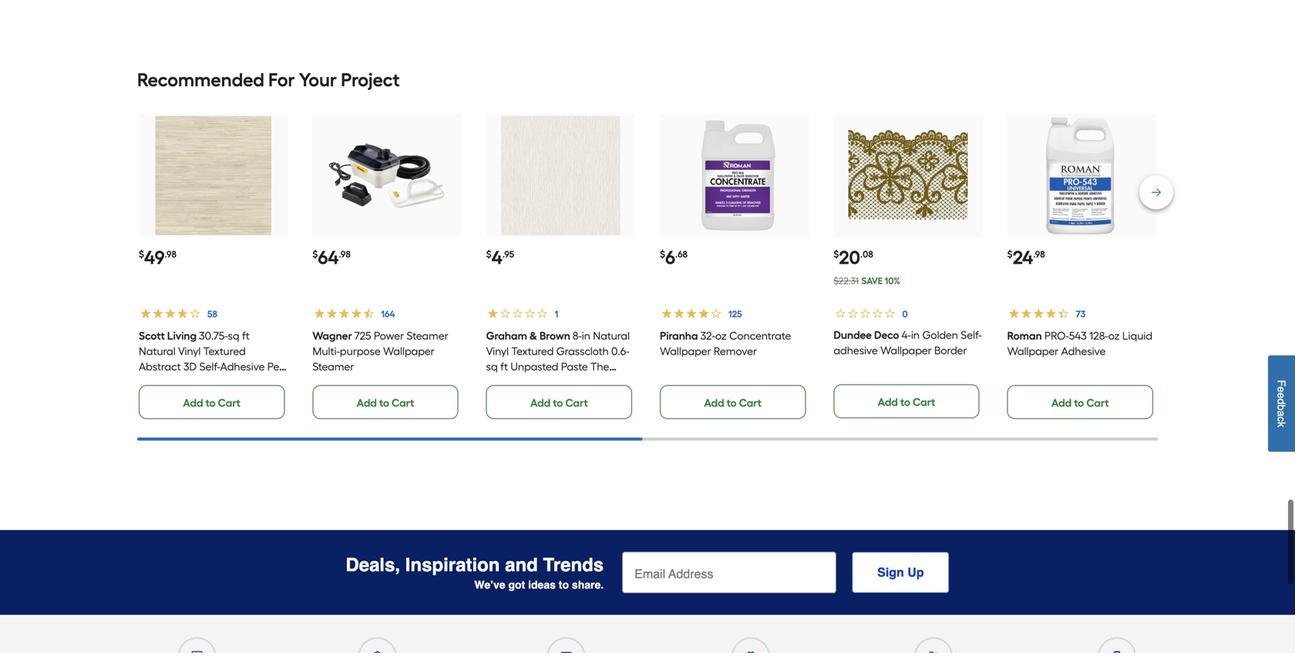 Task type: vqa. For each thing, say whether or not it's contained in the screenshot.
Kitchen to the top
no



Task type: locate. For each thing, give the bounding box(es) containing it.
1 horizontal spatial adhesive
[[1061, 345, 1106, 358]]

1 horizontal spatial vinyl
[[486, 345, 509, 358]]

$ inside $ 4 .95
[[486, 249, 492, 260]]

dundee
[[834, 329, 872, 342]]

ft
[[242, 329, 250, 343], [500, 360, 508, 373]]

add to cart link for 49
[[139, 385, 285, 419]]

cart down 725 power steamer multi-purpose wallpaper steamer
[[392, 397, 414, 410]]

sq right living
[[228, 329, 240, 343]]

border
[[935, 344, 967, 357]]

0 vertical spatial and
[[139, 376, 159, 389]]

piranha 32-oz concentrate wallpaper remover image
[[675, 116, 794, 235]]

scott
[[139, 329, 165, 343]]

roman pro-543 128-oz liquid wallpaper adhesive image
[[1022, 116, 1142, 235]]

1 horizontal spatial textured
[[511, 345, 554, 358]]

oz up remover
[[715, 329, 727, 343]]

0 horizontal spatial and
[[139, 376, 159, 389]]

wallpaper inside 32-oz concentrate wallpaper remover
[[660, 345, 711, 358]]

32-oz concentrate wallpaper remover
[[660, 329, 791, 358]]

f e e d b a c k button
[[1268, 356, 1295, 452]]

.98
[[165, 249, 177, 260], [339, 249, 351, 260], [1034, 249, 1045, 260]]

ft inside 8-in natural vinyl textured grasscloth 0.6- sq ft unpasted paste the paper wallpaper sample
[[500, 360, 508, 373]]

vinyl up the 3d
[[178, 345, 201, 358]]

add to cart inside 24 list item
[[1052, 397, 1109, 410]]

cart down remover
[[739, 397, 762, 410]]

0 vertical spatial adhesive
[[1061, 345, 1106, 358]]

add down adhesive
[[878, 396, 898, 409]]

.98 inside $ 49 .98
[[165, 249, 177, 260]]

1 vertical spatial sq
[[486, 360, 498, 373]]

cart inside 24 list item
[[1087, 397, 1109, 410]]

to
[[901, 396, 911, 409], [206, 397, 216, 410], [379, 397, 389, 410], [553, 397, 563, 410], [727, 397, 737, 410], [1074, 397, 1084, 410], [559, 579, 569, 591]]

wallpaper down piranha
[[660, 345, 711, 358]]

2 oz from the left
[[1109, 329, 1120, 343]]

and up the got
[[505, 554, 538, 576]]

and
[[139, 376, 159, 389], [505, 554, 538, 576]]

k
[[1276, 422, 1288, 427]]

to down 30.75-sq ft natural vinyl textured abstract 3d self-adhesive peel and stick wallpaper
[[206, 397, 216, 410]]

adhesive
[[834, 344, 878, 357]]

3 $ from the left
[[486, 249, 492, 260]]

add for 6
[[704, 397, 724, 410]]

0 horizontal spatial adhesive
[[220, 360, 265, 373]]

add to cart down remover
[[704, 397, 762, 410]]

sample
[[572, 376, 610, 389]]

adhesive inside the pro-543 128-oz liquid wallpaper adhesive
[[1061, 345, 1106, 358]]

in for 8-
[[582, 329, 591, 343]]

in for 4-
[[911, 329, 920, 342]]

to for 49
[[206, 397, 216, 410]]

add to cart link inside 49 list item
[[139, 385, 285, 419]]

0 horizontal spatial ft
[[242, 329, 250, 343]]

sign up
[[878, 565, 924, 580]]

add to cart inside 64 list item
[[357, 397, 414, 410]]

add to cart link down the pro-543 128-oz liquid wallpaper adhesive
[[1007, 385, 1153, 419]]

add to cart link inside 64 list item
[[313, 385, 459, 419]]

8-
[[573, 329, 582, 343]]

to for 6
[[727, 397, 737, 410]]

.08
[[861, 249, 874, 260]]

1 horizontal spatial ft
[[500, 360, 508, 373]]

Email Address email field
[[622, 552, 837, 594]]

self- inside 30.75-sq ft natural vinyl textured abstract 3d self-adhesive peel and stick wallpaper
[[199, 360, 220, 373]]

your
[[299, 69, 337, 91]]

24 list item
[[1007, 114, 1157, 419]]

add inside 49 list item
[[183, 397, 203, 410]]

0 vertical spatial ft
[[242, 329, 250, 343]]

6 $ from the left
[[1007, 249, 1013, 260]]

credit card image
[[561, 651, 572, 653]]

1 vertical spatial self-
[[199, 360, 220, 373]]

customer care image
[[192, 651, 202, 653]]

0 horizontal spatial .98
[[165, 249, 177, 260]]

1 horizontal spatial natural
[[593, 329, 630, 343]]

add to cart for 64
[[357, 397, 414, 410]]

unpasted
[[511, 360, 559, 373]]

4-
[[902, 329, 911, 342]]

wallpaper down power
[[383, 345, 435, 358]]

add down stick
[[183, 397, 203, 410]]

wallpaper
[[881, 344, 932, 357], [383, 345, 435, 358], [660, 345, 711, 358], [1007, 345, 1059, 358], [187, 376, 238, 389], [518, 376, 569, 389]]

dundee deco 4-in golden self-adhesive wallpaper border image
[[849, 116, 968, 235]]

0 horizontal spatial oz
[[715, 329, 727, 343]]

1 horizontal spatial sq
[[486, 360, 498, 373]]

e up d
[[1276, 387, 1288, 393]]

to inside 49 list item
[[206, 397, 216, 410]]

d
[[1276, 399, 1288, 405]]

1 horizontal spatial and
[[505, 554, 538, 576]]

add to cart inside 4 list item
[[530, 397, 588, 410]]

add down the pro-543 128-oz liquid wallpaper adhesive
[[1052, 397, 1072, 410]]

$ for 4
[[486, 249, 492, 260]]

to down paste
[[553, 397, 563, 410]]

e up b
[[1276, 393, 1288, 399]]

0 horizontal spatial in
[[582, 329, 591, 343]]

$ inside $ 24 .98
[[1007, 249, 1013, 260]]

up
[[908, 565, 924, 580]]

to down the pro-543 128-oz liquid wallpaper adhesive
[[1074, 397, 1084, 410]]

ft up paper
[[500, 360, 508, 373]]

1 vertical spatial ft
[[500, 360, 508, 373]]

0 vertical spatial steamer
[[407, 329, 448, 343]]

to inside 64 list item
[[379, 397, 389, 410]]

.98 inside $ 64 .98
[[339, 249, 351, 260]]

add to cart link down 4-in golden self- adhesive wallpaper border
[[834, 384, 980, 418]]

pro-
[[1045, 329, 1069, 343]]

oz left liquid
[[1109, 329, 1120, 343]]

add down purpose
[[357, 397, 377, 410]]

add inside "20" list item
[[878, 396, 898, 409]]

6
[[665, 246, 675, 269]]

e
[[1276, 387, 1288, 393], [1276, 393, 1288, 399]]

dimensions image
[[928, 651, 939, 653]]

30.75-sq ft natural vinyl textured abstract 3d self-adhesive peel and stick wallpaper
[[139, 329, 288, 389]]

5 $ from the left
[[834, 249, 839, 260]]

vinyl down graham
[[486, 345, 509, 358]]

3 .98 from the left
[[1034, 249, 1045, 260]]

remover
[[714, 345, 757, 358]]

1 $ from the left
[[139, 249, 144, 260]]

1 horizontal spatial .98
[[339, 249, 351, 260]]

in up the grasscloth
[[582, 329, 591, 343]]

0 vertical spatial natural
[[593, 329, 630, 343]]

add to cart down 4-in golden self- adhesive wallpaper border
[[878, 396, 936, 409]]

2 textured from the left
[[511, 345, 554, 358]]

1 horizontal spatial oz
[[1109, 329, 1120, 343]]

$
[[139, 249, 144, 260], [313, 249, 318, 260], [486, 249, 492, 260], [660, 249, 665, 260], [834, 249, 839, 260], [1007, 249, 1013, 260]]

cart down the pro-543 128-oz liquid wallpaper adhesive
[[1087, 397, 1109, 410]]

to inside "deals, inspiration and trends we've got ideas to share."
[[559, 579, 569, 591]]

recommended for your project
[[137, 69, 400, 91]]

abstract
[[139, 360, 181, 373]]

1 .98 from the left
[[165, 249, 177, 260]]

steamer
[[407, 329, 448, 343], [313, 360, 354, 373]]

2 vinyl from the left
[[486, 345, 509, 358]]

liquid
[[1123, 329, 1153, 343]]

add to cart link
[[834, 384, 980, 418], [139, 385, 285, 419], [313, 385, 459, 419], [486, 385, 632, 419], [660, 385, 806, 419], [1007, 385, 1153, 419]]

add to cart link down paste
[[486, 385, 632, 419]]

cart inside 64 list item
[[392, 397, 414, 410]]

to inside 4 list item
[[553, 397, 563, 410]]

steamer right power
[[407, 329, 448, 343]]

add to cart
[[878, 396, 936, 409], [183, 397, 241, 410], [357, 397, 414, 410], [530, 397, 588, 410], [704, 397, 762, 410], [1052, 397, 1109, 410]]

0 horizontal spatial natural
[[139, 345, 176, 358]]

add to cart link for 4
[[486, 385, 632, 419]]

add to cart inside 6 list item
[[704, 397, 762, 410]]

add to cart link down remover
[[660, 385, 806, 419]]

to for 4
[[553, 397, 563, 410]]

recommended
[[137, 69, 264, 91]]

add to cart link inside 6 list item
[[660, 385, 806, 419]]

wallpaper down roman
[[1007, 345, 1059, 358]]

wallpaper down unpasted
[[518, 376, 569, 389]]

0 horizontal spatial textured
[[203, 345, 246, 358]]

1 horizontal spatial self-
[[961, 329, 982, 342]]

wallpaper inside 8-in natural vinyl textured grasscloth 0.6- sq ft unpasted paste the paper wallpaper sample
[[518, 376, 569, 389]]

add to cart link down the 3d
[[139, 385, 285, 419]]

self- right the 3d
[[199, 360, 220, 373]]

add inside 4 list item
[[530, 397, 551, 410]]

cart
[[913, 396, 936, 409], [218, 397, 241, 410], [392, 397, 414, 410], [565, 397, 588, 410], [739, 397, 762, 410], [1087, 397, 1109, 410]]

cart inside 6 list item
[[739, 397, 762, 410]]

sign
[[878, 565, 904, 580]]

cart down border
[[913, 396, 936, 409]]

pickup image
[[372, 651, 383, 653]]

add inside 6 list item
[[704, 397, 724, 410]]

graham & brown
[[486, 329, 570, 343]]

.98 inside $ 24 .98
[[1034, 249, 1045, 260]]

living
[[167, 329, 197, 343]]

in inside 4-in golden self- adhesive wallpaper border
[[911, 329, 920, 342]]

natural inside 30.75-sq ft natural vinyl textured abstract 3d self-adhesive peel and stick wallpaper
[[139, 345, 176, 358]]

30.75-
[[199, 329, 228, 343]]

wallpaper down 4-
[[881, 344, 932, 357]]

add to cart down sample
[[530, 397, 588, 410]]

$ inside $ 20 .08
[[834, 249, 839, 260]]

roman
[[1007, 329, 1042, 343]]

0.6-
[[611, 345, 630, 358]]

cart down sample
[[565, 397, 588, 410]]

f
[[1276, 380, 1288, 387]]

add to cart for 4
[[530, 397, 588, 410]]

$ 6 .68
[[660, 246, 688, 269]]

and inside 30.75-sq ft natural vinyl textured abstract 3d self-adhesive peel and stick wallpaper
[[139, 376, 159, 389]]

to down remover
[[727, 397, 737, 410]]

0 horizontal spatial self-
[[199, 360, 220, 373]]

steamer down multi- on the bottom
[[313, 360, 354, 373]]

4-in golden self- adhesive wallpaper border
[[834, 329, 982, 357]]

add inside 64 list item
[[357, 397, 377, 410]]

cart inside "20" list item
[[913, 396, 936, 409]]

4 $ from the left
[[660, 249, 665, 260]]

$ for 20
[[834, 249, 839, 260]]

add to cart link down 725 power steamer multi-purpose wallpaper steamer
[[313, 385, 459, 419]]

paste
[[561, 360, 588, 373]]

cart inside 4 list item
[[565, 397, 588, 410]]

vinyl inside 8-in natural vinyl textured grasscloth 0.6- sq ft unpasted paste the paper wallpaper sample
[[486, 345, 509, 358]]

natural up 0.6-
[[593, 329, 630, 343]]

adhesive
[[1061, 345, 1106, 358], [220, 360, 265, 373]]

to for 24
[[1074, 397, 1084, 410]]

scott living
[[139, 329, 197, 343]]

1 horizontal spatial in
[[911, 329, 920, 342]]

to down 4-in golden self- adhesive wallpaper border
[[901, 396, 911, 409]]

project
[[341, 69, 400, 91]]

multi-
[[313, 345, 340, 358]]

wallpaper down the 3d
[[187, 376, 238, 389]]

725
[[355, 329, 371, 343]]

$ 49 .98
[[139, 246, 177, 269]]

$ inside $ 6 .68
[[660, 249, 665, 260]]

natural
[[593, 329, 630, 343], [139, 345, 176, 358]]

add to cart down the 3d
[[183, 397, 241, 410]]

$ inside $ 49 .98
[[139, 249, 144, 260]]

to inside 24 list item
[[1074, 397, 1084, 410]]

add to cart link for 64
[[313, 385, 459, 419]]

6 list item
[[660, 114, 809, 419]]

.95
[[503, 249, 514, 260]]

0 vertical spatial sq
[[228, 329, 240, 343]]

in inside 8-in natural vinyl textured grasscloth 0.6- sq ft unpasted paste the paper wallpaper sample
[[582, 329, 591, 343]]

dundee deco
[[834, 329, 899, 342]]

.98 for 24
[[1034, 249, 1045, 260]]

20 list item
[[834, 114, 983, 418]]

$ 20 .08
[[834, 246, 874, 269]]

power
[[374, 329, 404, 343]]

64 list item
[[313, 114, 462, 419]]

add to cart inside 49 list item
[[183, 397, 241, 410]]

0 horizontal spatial sq
[[228, 329, 240, 343]]

sq
[[228, 329, 240, 343], [486, 360, 498, 373]]

cart down 30.75-sq ft natural vinyl textured abstract 3d self-adhesive peel and stick wallpaper
[[218, 397, 241, 410]]

2 $ from the left
[[313, 249, 318, 260]]

4
[[492, 246, 503, 269]]

and down abstract
[[139, 376, 159, 389]]

adhesive down the 543
[[1061, 345, 1106, 358]]

self-
[[961, 329, 982, 342], [199, 360, 220, 373]]

0 horizontal spatial vinyl
[[178, 345, 201, 358]]

add for 49
[[183, 397, 203, 410]]

in left 'golden'
[[911, 329, 920, 342]]

to inside 6 list item
[[727, 397, 737, 410]]

ft right 30.75- at bottom left
[[242, 329, 250, 343]]

1 vertical spatial adhesive
[[220, 360, 265, 373]]

add inside 24 list item
[[1052, 397, 1072, 410]]

adhesive left the peel
[[220, 360, 265, 373]]

cart for 4
[[565, 397, 588, 410]]

1 vinyl from the left
[[178, 345, 201, 358]]

1 vertical spatial steamer
[[313, 360, 354, 373]]

add to cart link inside 4 list item
[[486, 385, 632, 419]]

add
[[878, 396, 898, 409], [183, 397, 203, 410], [357, 397, 377, 410], [530, 397, 551, 410], [704, 397, 724, 410], [1052, 397, 1072, 410]]

oz
[[715, 329, 727, 343], [1109, 329, 1120, 343]]

sq inside 8-in natural vinyl textured grasscloth 0.6- sq ft unpasted paste the paper wallpaper sample
[[486, 360, 498, 373]]

cart inside 49 list item
[[218, 397, 241, 410]]

1 vertical spatial natural
[[139, 345, 176, 358]]

wallpaper inside 4-in golden self- adhesive wallpaper border
[[881, 344, 932, 357]]

self- up border
[[961, 329, 982, 342]]

graham
[[486, 329, 527, 343]]

add to cart down the pro-543 128-oz liquid wallpaper adhesive
[[1052, 397, 1109, 410]]

add down remover
[[704, 397, 724, 410]]

adhesive inside 30.75-sq ft natural vinyl textured abstract 3d self-adhesive peel and stick wallpaper
[[220, 360, 265, 373]]

textured inside 30.75-sq ft natural vinyl textured abstract 3d self-adhesive peel and stick wallpaper
[[203, 345, 246, 358]]

1 vertical spatial and
[[505, 554, 538, 576]]

2 horizontal spatial .98
[[1034, 249, 1045, 260]]

natural up abstract
[[139, 345, 176, 358]]

$22.31 save 10%
[[834, 275, 901, 287]]

vinyl
[[178, 345, 201, 358], [486, 345, 509, 358]]

add down unpasted
[[530, 397, 551, 410]]

textured down 30.75- at bottom left
[[203, 345, 246, 358]]

2 .98 from the left
[[339, 249, 351, 260]]

$ inside $ 64 .98
[[313, 249, 318, 260]]

to down 725 power steamer multi-purpose wallpaper steamer
[[379, 397, 389, 410]]

natural inside 8-in natural vinyl textured grasscloth 0.6- sq ft unpasted paste the paper wallpaper sample
[[593, 329, 630, 343]]

sq up paper
[[486, 360, 498, 373]]

add to cart link inside 24 list item
[[1007, 385, 1153, 419]]

to inside "20" list item
[[901, 396, 911, 409]]

textured down &
[[511, 345, 554, 358]]

$ for 49
[[139, 249, 144, 260]]

1 textured from the left
[[203, 345, 246, 358]]

0 vertical spatial self-
[[961, 329, 982, 342]]

1 oz from the left
[[715, 329, 727, 343]]

vinyl inside 30.75-sq ft natural vinyl textured abstract 3d self-adhesive peel and stick wallpaper
[[178, 345, 201, 358]]

to right ideas
[[559, 579, 569, 591]]

add to cart down 725 power steamer multi-purpose wallpaper steamer
[[357, 397, 414, 410]]



Task type: describe. For each thing, give the bounding box(es) containing it.
c
[[1276, 417, 1288, 422]]

add to cart for 6
[[704, 397, 762, 410]]

cart for 24
[[1087, 397, 1109, 410]]

add to cart link for 24
[[1007, 385, 1153, 419]]

10%
[[885, 275, 901, 287]]

graham & brown 8-in natural vinyl textured grasscloth 0.6-sq ft unpasted paste the paper wallpaper sample image
[[501, 116, 620, 235]]

$ for 24
[[1007, 249, 1013, 260]]

wagner 725 power steamer multi-purpose wallpaper steamer image
[[327, 116, 447, 235]]

got
[[508, 579, 525, 591]]

wallpaper inside the pro-543 128-oz liquid wallpaper adhesive
[[1007, 345, 1059, 358]]

add for 24
[[1052, 397, 1072, 410]]

deco
[[874, 329, 899, 342]]

add to cart link inside "20" list item
[[834, 384, 980, 418]]

oz inside 32-oz concentrate wallpaper remover
[[715, 329, 727, 343]]

the
[[591, 360, 609, 373]]

$ 24 .98
[[1007, 246, 1045, 269]]

add to cart for 24
[[1052, 397, 1109, 410]]

add to cart for 49
[[183, 397, 241, 410]]

grasscloth
[[556, 345, 609, 358]]

$ for 64
[[313, 249, 318, 260]]

3d
[[184, 360, 197, 373]]

20
[[839, 246, 861, 269]]

a
[[1276, 411, 1288, 417]]

wallpaper inside 30.75-sq ft natural vinyl textured abstract 3d self-adhesive peel and stick wallpaper
[[187, 376, 238, 389]]

sq inside 30.75-sq ft natural vinyl textured abstract 3d self-adhesive peel and stick wallpaper
[[228, 329, 240, 343]]

and inside "deals, inspiration and trends we've got ideas to share."
[[505, 554, 538, 576]]

pro-543 128-oz liquid wallpaper adhesive
[[1007, 329, 1153, 358]]

64
[[318, 246, 339, 269]]

add for 4
[[530, 397, 551, 410]]

$22.31
[[834, 275, 859, 287]]

paper
[[486, 376, 515, 389]]

inspiration
[[405, 554, 500, 576]]

.68
[[675, 249, 688, 260]]

128-
[[1090, 329, 1109, 343]]

golden
[[923, 329, 958, 342]]

we've
[[474, 579, 505, 591]]

sign up button
[[852, 552, 950, 594]]

recommended for your project heading
[[137, 64, 1158, 95]]

1 e from the top
[[1276, 387, 1288, 393]]

save
[[862, 275, 883, 287]]

add for 64
[[357, 397, 377, 410]]

ideas
[[528, 579, 556, 591]]

trends
[[543, 554, 604, 576]]

1 horizontal spatial steamer
[[407, 329, 448, 343]]

cart for 6
[[739, 397, 762, 410]]

add to cart inside "20" list item
[[878, 396, 936, 409]]

cart for 49
[[218, 397, 241, 410]]

share.
[[572, 579, 604, 591]]

deals,
[[346, 554, 400, 576]]

add to cart link for 6
[[660, 385, 806, 419]]

to for 64
[[379, 397, 389, 410]]

scott living 30.75-sq ft natural vinyl textured abstract 3d self-adhesive peel and stick wallpaper image
[[154, 116, 273, 235]]

725 power steamer multi-purpose wallpaper steamer
[[313, 329, 448, 373]]

cart for 64
[[392, 397, 414, 410]]

b
[[1276, 405, 1288, 411]]

self- inside 4-in golden self- adhesive wallpaper border
[[961, 329, 982, 342]]

deals, inspiration and trends we've got ideas to share.
[[346, 554, 604, 591]]

mobile image
[[1112, 651, 1123, 653]]

49
[[144, 246, 165, 269]]

32-
[[701, 329, 715, 343]]

8-in natural vinyl textured grasscloth 0.6- sq ft unpasted paste the paper wallpaper sample
[[486, 329, 630, 389]]

for
[[268, 69, 295, 91]]

concentrate
[[729, 329, 791, 343]]

$ 64 .98
[[313, 246, 351, 269]]

ft inside 30.75-sq ft natural vinyl textured abstract 3d self-adhesive peel and stick wallpaper
[[242, 329, 250, 343]]

2 e from the top
[[1276, 393, 1288, 399]]

4 list item
[[486, 114, 635, 419]]

textured inside 8-in natural vinyl textured grasscloth 0.6- sq ft unpasted paste the paper wallpaper sample
[[511, 345, 554, 358]]

$ for 6
[[660, 249, 665, 260]]

.98 for 49
[[165, 249, 177, 260]]

49 list item
[[139, 114, 288, 419]]

sign up form
[[622, 552, 950, 594]]

.98 for 64
[[339, 249, 351, 260]]

gift card image
[[745, 651, 756, 653]]

543
[[1069, 329, 1087, 343]]

brown
[[540, 329, 570, 343]]

f e e d b a c k
[[1276, 380, 1288, 427]]

wagner
[[313, 329, 352, 343]]

&
[[530, 329, 537, 343]]

purpose
[[340, 345, 381, 358]]

peel
[[267, 360, 288, 373]]

0 horizontal spatial steamer
[[313, 360, 354, 373]]

oz inside the pro-543 128-oz liquid wallpaper adhesive
[[1109, 329, 1120, 343]]

$ 4 .95
[[486, 246, 514, 269]]

24
[[1013, 246, 1034, 269]]

piranha
[[660, 329, 698, 343]]

stick
[[161, 376, 184, 389]]

wallpaper inside 725 power steamer multi-purpose wallpaper steamer
[[383, 345, 435, 358]]



